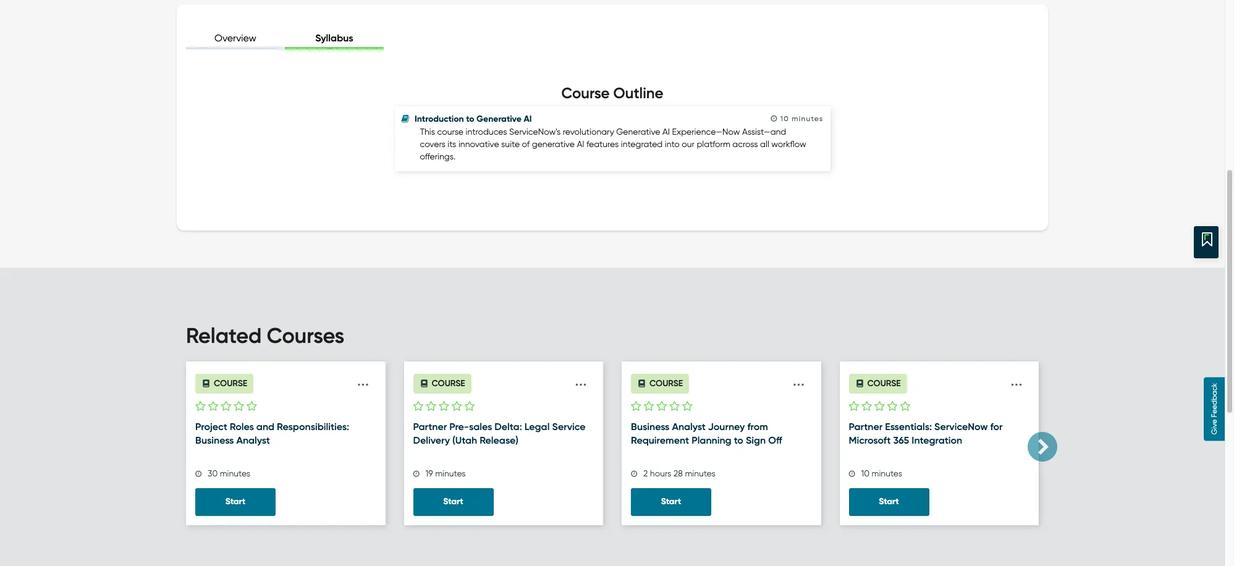 Task type: vqa. For each thing, say whether or not it's contained in the screenshot.
Available As: associated with Customer Service Management: Investigation and Diagnosis (Paris)
no



Task type: locate. For each thing, give the bounding box(es) containing it.
analyst inside business analyst journey from requirement planning to sign off
[[672, 421, 706, 432]]

(utah
[[452, 435, 477, 447]]

365
[[893, 435, 909, 447]]

partner up delivery
[[413, 421, 447, 432]]

4 start link from the left
[[849, 488, 929, 516]]

ai
[[524, 114, 532, 124], [663, 127, 670, 136], [577, 139, 584, 149]]

course up essentials:
[[868, 378, 901, 389]]

ai up servicenow's at the top left of page
[[524, 114, 532, 124]]

minutes right 19
[[435, 468, 466, 478]]

1 horizontal spatial to
[[734, 435, 744, 447]]

1 vertical spatial generative
[[616, 127, 660, 136]]

business up the requirement
[[631, 421, 670, 432]]

from
[[748, 421, 768, 432]]

3 ... from the left
[[793, 369, 805, 390]]

... button for project roles and responsibilities: business analyst
[[353, 369, 373, 394]]

start
[[226, 496, 246, 507], [443, 496, 463, 507], [661, 496, 681, 507], [879, 496, 899, 507]]

0 horizontal spatial generative
[[477, 114, 522, 124]]

introduction to generative ai
[[413, 114, 532, 124]]

delta:
[[495, 421, 522, 432]]

1 horizontal spatial analyst
[[672, 421, 706, 432]]

analyst inside project roles and responsibilities: business analyst
[[236, 435, 270, 447]]

course rating - read only slider for roles
[[195, 400, 257, 414]]

suite
[[501, 139, 520, 149]]

project
[[195, 421, 227, 432]]

course
[[562, 84, 610, 102], [214, 378, 247, 389], [432, 378, 465, 389], [650, 378, 683, 389], [868, 378, 901, 389]]

course rating - read only slider
[[195, 400, 257, 414], [413, 400, 475, 414], [631, 400, 693, 414], [849, 400, 911, 414]]

10
[[781, 114, 789, 123], [861, 468, 870, 478]]

1 vertical spatial business
[[195, 435, 234, 447]]

2 partner from the left
[[849, 421, 883, 432]]

requirement
[[631, 435, 689, 447]]

2 ... button from the left
[[1007, 369, 1027, 394]]

partner inside partner essentials: servicenow for microsoft 365 integration
[[849, 421, 883, 432]]

course up revolutionary
[[562, 84, 610, 102]]

analyst down roles
[[236, 435, 270, 447]]

partner
[[413, 421, 447, 432], [849, 421, 883, 432]]

legal
[[525, 421, 550, 432]]

delivery
[[413, 435, 450, 447]]

chevron right image
[[1038, 439, 1050, 456]]

business down project
[[195, 435, 234, 447]]

responsibilities:
[[277, 421, 349, 432]]

0 horizontal spatial ... button
[[571, 369, 591, 394]]

into
[[665, 139, 680, 149]]

ai up into
[[663, 127, 670, 136]]

clock o image left 19
[[413, 470, 420, 477]]

4 start from the left
[[879, 496, 899, 507]]

30
[[208, 468, 218, 478]]

0 horizontal spatial business
[[195, 435, 234, 447]]

clock o image down microsoft
[[849, 470, 856, 477]]

2 hours 28 minutes
[[641, 468, 716, 478]]

0 horizontal spatial ... button
[[353, 369, 373, 394]]

1 ... button from the left
[[353, 369, 373, 394]]

2
[[643, 468, 648, 478]]

start link for project roles and responsibilities: business analyst
[[195, 488, 276, 516]]

related
[[186, 323, 262, 349]]

2 start link from the left
[[413, 488, 494, 516]]

to
[[466, 114, 474, 124], [734, 435, 744, 447]]

1 vertical spatial analyst
[[236, 435, 270, 447]]

workflow
[[772, 139, 807, 149]]

... button for partner essentials: servicenow for microsoft 365 integration
[[1007, 369, 1027, 394]]

microsoft
[[849, 435, 891, 447]]

minutes down 365
[[872, 468, 902, 478]]

1 vertical spatial to
[[734, 435, 744, 447]]

2 course rating - read only slider from the left
[[413, 400, 475, 414]]

1 horizontal spatial partner
[[849, 421, 883, 432]]

business analyst journey from requirement planning to sign off
[[631, 421, 782, 447]]

10 down microsoft
[[861, 468, 870, 478]]

course up pre-
[[432, 378, 465, 389]]

partner for partner pre-sales delta: legal service delivery (utah release)
[[413, 421, 447, 432]]

0 horizontal spatial 10
[[781, 114, 789, 123]]

3 course rating - read only slider from the left
[[631, 400, 693, 414]]

0 horizontal spatial analyst
[[236, 435, 270, 447]]

analyst up planning at the bottom
[[672, 421, 706, 432]]

course rating - read only slider up project
[[195, 400, 257, 414]]

1 vertical spatial 10 minutes
[[859, 468, 902, 478]]

0 vertical spatial 10
[[781, 114, 789, 123]]

... for project roles and responsibilities: business analyst
[[357, 369, 369, 390]]

generative up the introduces
[[477, 114, 522, 124]]

business inside business analyst journey from requirement planning to sign off
[[631, 421, 670, 432]]

1 horizontal spatial ... button
[[789, 369, 809, 394]]

business analyst journey from requirement planning to sign off link
[[631, 420, 812, 448]]

to left sign
[[734, 435, 744, 447]]

generative up integrated
[[616, 127, 660, 136]]

start for partner pre-sales delta: legal service delivery (utah release)
[[443, 496, 463, 507]]

2 horizontal spatial ai
[[663, 127, 670, 136]]

2 vertical spatial ai
[[577, 139, 584, 149]]

experience—now
[[672, 127, 740, 136]]

10 minutes
[[778, 114, 824, 123], [859, 468, 902, 478]]

course up roles
[[214, 378, 247, 389]]

start for partner essentials: servicenow for microsoft 365 integration
[[879, 496, 899, 507]]

partner inside the partner pre-sales delta: legal service delivery (utah release)
[[413, 421, 447, 432]]

0 horizontal spatial to
[[466, 114, 474, 124]]

course rating - read only slider up essentials:
[[849, 400, 911, 414]]

syllabus link
[[285, 16, 384, 49]]

covers
[[420, 139, 446, 149]]

0 vertical spatial generative
[[477, 114, 522, 124]]

course for partner essentials: servicenow for microsoft 365 integration
[[868, 378, 901, 389]]

4 ... from the left
[[1011, 369, 1023, 390]]

2 ... from the left
[[575, 369, 587, 390]]

1 horizontal spatial ai
[[577, 139, 584, 149]]

hours
[[650, 468, 672, 478]]

10 minutes down microsoft
[[859, 468, 902, 478]]

assist—and
[[742, 127, 786, 136]]

course
[[437, 127, 464, 136]]

1 horizontal spatial business
[[631, 421, 670, 432]]

1 horizontal spatial generative
[[616, 127, 660, 136]]

2 start from the left
[[443, 496, 463, 507]]

minutes right 30
[[220, 468, 250, 478]]

0 vertical spatial business
[[631, 421, 670, 432]]

1 horizontal spatial 10
[[861, 468, 870, 478]]

features
[[587, 139, 619, 149]]

all
[[760, 139, 769, 149]]

ai down revolutionary
[[577, 139, 584, 149]]

1 ... from the left
[[357, 369, 369, 390]]

generative
[[477, 114, 522, 124], [616, 127, 660, 136]]

0 vertical spatial ai
[[524, 114, 532, 124]]

clock o image
[[631, 470, 638, 477]]

start link
[[195, 488, 276, 516], [413, 488, 494, 516], [631, 488, 711, 516], [849, 488, 929, 516]]

overview
[[215, 32, 256, 44]]

partner up microsoft
[[849, 421, 883, 432]]

course rating - read only slider up pre-
[[413, 400, 475, 414]]

0 vertical spatial analyst
[[672, 421, 706, 432]]

... for partner pre-sales delta: legal service delivery (utah release)
[[575, 369, 587, 390]]

off
[[768, 435, 782, 447]]

1 start from the left
[[226, 496, 246, 507]]

courses
[[267, 323, 344, 349]]

4 course rating - read only slider from the left
[[849, 400, 911, 414]]

19
[[426, 468, 433, 478]]

2 ... button from the left
[[789, 369, 809, 394]]

to up the introduces
[[466, 114, 474, 124]]

course up the requirement
[[650, 378, 683, 389]]

0 horizontal spatial 10 minutes
[[778, 114, 824, 123]]

start link for business analyst journey from requirement planning to sign off
[[631, 488, 711, 516]]

10 minutes up workflow
[[778, 114, 824, 123]]

start link for partner essentials: servicenow for microsoft 365 integration
[[849, 488, 929, 516]]

30 minutes
[[206, 468, 250, 478]]

None checkbox
[[208, 401, 218, 412], [234, 401, 244, 412], [247, 401, 257, 412], [439, 401, 449, 412], [464, 401, 475, 412], [631, 401, 641, 412], [644, 401, 654, 412], [670, 401, 680, 412], [682, 401, 693, 412], [849, 401, 859, 412], [875, 401, 885, 412], [887, 401, 898, 412], [208, 401, 218, 412], [234, 401, 244, 412], [247, 401, 257, 412], [439, 401, 449, 412], [464, 401, 475, 412], [631, 401, 641, 412], [644, 401, 654, 412], [670, 401, 680, 412], [682, 401, 693, 412], [849, 401, 859, 412], [875, 401, 885, 412], [887, 401, 898, 412]]

... for partner essentials: servicenow for microsoft 365 integration
[[1011, 369, 1023, 390]]

business inside project roles and responsibilities: business analyst
[[195, 435, 234, 447]]

3 start from the left
[[661, 496, 681, 507]]

3 start link from the left
[[631, 488, 711, 516]]

0 horizontal spatial partner
[[413, 421, 447, 432]]

1 start link from the left
[[195, 488, 276, 516]]

pre-
[[449, 421, 469, 432]]

...
[[357, 369, 369, 390], [575, 369, 587, 390], [793, 369, 805, 390], [1011, 369, 1023, 390]]

introduces
[[466, 127, 507, 136]]

course outline
[[562, 84, 664, 102]]

clock o image left 30
[[195, 470, 202, 477]]

1 ... button from the left
[[571, 369, 591, 394]]

19 minutes
[[423, 468, 466, 478]]

business
[[631, 421, 670, 432], [195, 435, 234, 447]]

... button
[[353, 369, 373, 394], [789, 369, 809, 394]]

1 partner from the left
[[413, 421, 447, 432]]

clock o image
[[771, 115, 778, 123], [195, 470, 202, 477], [413, 470, 420, 477], [849, 470, 856, 477]]

syllabus
[[315, 32, 353, 44]]

course rating - read only slider up the requirement
[[631, 400, 693, 414]]

integrated
[[621, 139, 663, 149]]

minutes
[[792, 114, 824, 123], [220, 468, 250, 478], [435, 468, 466, 478], [685, 468, 716, 478], [872, 468, 902, 478]]

None checkbox
[[195, 401, 206, 412], [221, 401, 231, 412], [413, 401, 424, 412], [426, 401, 436, 412], [452, 401, 462, 412], [657, 401, 667, 412], [862, 401, 872, 412], [900, 401, 911, 412], [195, 401, 206, 412], [221, 401, 231, 412], [413, 401, 424, 412], [426, 401, 436, 412], [452, 401, 462, 412], [657, 401, 667, 412], [862, 401, 872, 412], [900, 401, 911, 412]]

10 up assist—and
[[781, 114, 789, 123]]

1 horizontal spatial ... button
[[1007, 369, 1027, 394]]

servicenow
[[935, 421, 988, 432]]

analyst
[[672, 421, 706, 432], [236, 435, 270, 447]]

offerings.
[[420, 151, 456, 161]]

generative inside this course introduces servicenow's revolutionary generative ai experience—now assist—and covers its innovative suite of generative ai features integrated into our platform across all workflow offerings.
[[616, 127, 660, 136]]

its
[[448, 139, 456, 149]]

... button
[[571, 369, 591, 394], [1007, 369, 1027, 394]]

1 course rating - read only slider from the left
[[195, 400, 257, 414]]

course rating - read only slider for pre-
[[413, 400, 475, 414]]



Task type: describe. For each thing, give the bounding box(es) containing it.
1 vertical spatial 10
[[861, 468, 870, 478]]

this
[[420, 127, 435, 136]]

course rating - read only slider for essentials:
[[849, 400, 911, 414]]

minutes up workflow
[[792, 114, 824, 123]]

this course introduces servicenow's revolutionary generative ai experience—now assist—and covers its innovative suite of generative ai features integrated into our platform across all workflow offerings.
[[420, 127, 807, 161]]

minutes right 28
[[685, 468, 716, 478]]

overview button
[[186, 16, 285, 49]]

for
[[991, 421, 1003, 432]]

partner essentials: servicenow for microsoft 365 integration
[[849, 421, 1003, 447]]

outline
[[614, 84, 664, 102]]

to inside business analyst journey from requirement planning to sign off
[[734, 435, 744, 447]]

clock o image for project roles and responsibilities: business analyst
[[195, 470, 202, 477]]

and
[[256, 421, 275, 432]]

sign
[[746, 435, 766, 447]]

... for business analyst journey from requirement planning to sign off
[[793, 369, 805, 390]]

book image
[[401, 114, 410, 123]]

our
[[682, 139, 695, 149]]

course for partner pre-sales delta: legal service delivery (utah release)
[[432, 378, 465, 389]]

... button for partner pre-sales delta: legal service delivery (utah release)
[[571, 369, 591, 394]]

partner pre-sales delta: legal service delivery (utah release) link
[[413, 420, 594, 448]]

roles
[[230, 421, 254, 432]]

partner essentials: servicenow for microsoft 365 integration link
[[849, 420, 1030, 448]]

partner for partner essentials: servicenow for microsoft 365 integration
[[849, 421, 883, 432]]

minutes for project roles and responsibilities: business analyst
[[220, 468, 250, 478]]

service
[[552, 421, 586, 432]]

1 horizontal spatial 10 minutes
[[859, 468, 902, 478]]

release)
[[480, 435, 519, 447]]

innovative
[[459, 139, 499, 149]]

partner pre-sales delta: legal service delivery (utah release)
[[413, 421, 586, 447]]

sales
[[469, 421, 492, 432]]

course for project roles and responsibilities: business analyst
[[214, 378, 247, 389]]

integration
[[912, 435, 963, 447]]

1 vertical spatial ai
[[663, 127, 670, 136]]

start link for partner pre-sales delta: legal service delivery (utah release)
[[413, 488, 494, 516]]

of
[[522, 139, 530, 149]]

overview link
[[186, 16, 285, 49]]

course for business analyst journey from requirement planning to sign off
[[650, 378, 683, 389]]

0 horizontal spatial ai
[[524, 114, 532, 124]]

28
[[674, 468, 683, 478]]

project roles and responsibilities: business analyst
[[195, 421, 349, 447]]

start for project roles and responsibilities: business analyst
[[226, 496, 246, 507]]

syllabus button
[[285, 16, 384, 49]]

0 vertical spatial to
[[466, 114, 474, 124]]

across
[[733, 139, 758, 149]]

minutes for partner essentials: servicenow for microsoft 365 integration
[[872, 468, 902, 478]]

planning
[[692, 435, 732, 447]]

course rating - read only slider for analyst
[[631, 400, 693, 414]]

generative
[[532, 139, 575, 149]]

clock o image up assist—and
[[771, 115, 778, 123]]

introduction
[[415, 114, 464, 124]]

project roles and responsibilities: business analyst link
[[195, 420, 376, 448]]

servicenow's
[[509, 127, 561, 136]]

platform
[[697, 139, 731, 149]]

revolutionary
[[563, 127, 614, 136]]

minutes for partner pre-sales delta: legal service delivery (utah release)
[[435, 468, 466, 478]]

0 vertical spatial 10 minutes
[[778, 114, 824, 123]]

journey
[[708, 421, 745, 432]]

clock o image for partner essentials: servicenow for microsoft 365 integration
[[849, 470, 856, 477]]

related courses
[[186, 323, 344, 349]]

start for business analyst journey from requirement planning to sign off
[[661, 496, 681, 507]]

essentials:
[[885, 421, 932, 432]]

clock o image for partner pre-sales delta: legal service delivery (utah release)
[[413, 470, 420, 477]]

... button for business analyst journey from requirement planning to sign off
[[789, 369, 809, 394]]



